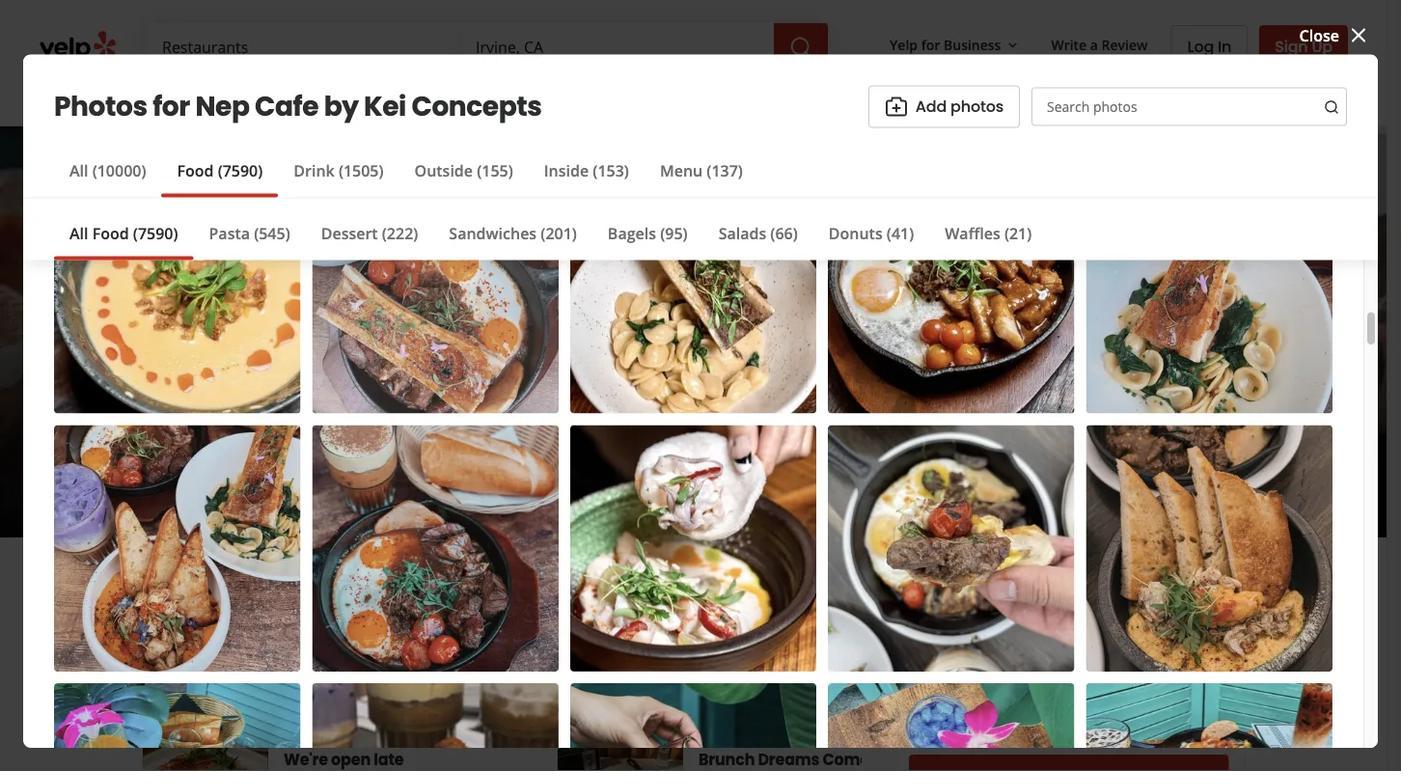 Task type: vqa. For each thing, say whether or not it's contained in the screenshot.
Show more suggestions
no



Task type: locate. For each thing, give the bounding box(es) containing it.
ago
[[648, 476, 675, 497]]

see all 10k photos link
[[1048, 453, 1245, 499]]

brunch dreams come true at nep cafe! image
[[557, 732, 683, 771]]

(1505)
[[339, 160, 384, 181]]

0 horizontal spatial photos
[[951, 96, 1004, 117]]

2 , from the left
[[604, 442, 609, 462]]

1 horizontal spatial add
[[916, 96, 947, 117]]

bagels (95)
[[608, 223, 688, 243]]

1 vertical spatial tab list
[[54, 222, 1047, 260]]

photos
[[951, 96, 1004, 117], [1160, 465, 1214, 487]]

1 vertical spatial business
[[323, 681, 408, 708]]

0 vertical spatial tab list
[[54, 159, 758, 198]]

log in link
[[1171, 25, 1248, 68]]

pasta (545)
[[209, 223, 290, 243]]

nep up 4.4 star rating image
[[255, 327, 349, 392]]

inside
[[544, 160, 589, 181]]

0 vertical spatial food
[[177, 160, 214, 181]]

24 save outline v2 image
[[601, 586, 625, 609]]

concepts up outside (155)
[[412, 88, 542, 126]]

0 horizontal spatial brunch
[[499, 442, 554, 462]]

donuts
[[829, 223, 883, 243]]

16 info v2 image
[[446, 478, 461, 493]]

by up 4.4 (2,597 reviews)
[[478, 327, 538, 392]]

for right photos
[[153, 88, 190, 126]]

photo of nep cafe by kei concepts - fountain valley, ca, us. image
[[112, 126, 421, 538], [421, 126, 729, 538], [729, 126, 1058, 538]]

by up drink (1505) on the top of page
[[324, 88, 359, 126]]

nep up food (7590)
[[195, 88, 249, 126]]

auto services
[[446, 85, 531, 104]]

1 horizontal spatial services
[[480, 85, 531, 104]]

1 vertical spatial for
[[153, 88, 190, 126]]

1 horizontal spatial nep
[[255, 327, 349, 392]]

restaurants link
[[147, 69, 280, 125]]

food right order
[[968, 593, 1014, 620]]

food down all (10000)
[[92, 223, 129, 243]]

1 vertical spatial photos
[[1160, 465, 1214, 487]]

0 horizontal spatial business
[[323, 681, 408, 708]]

review
[[1102, 35, 1148, 54]]

0 horizontal spatial for
[[153, 88, 190, 126]]

edit button
[[715, 443, 754, 466]]

1 vertical spatial food
[[92, 223, 129, 243]]

add for add photo
[[365, 586, 396, 608]]

0 horizontal spatial food
[[92, 223, 129, 243]]

0 vertical spatial photos
[[951, 96, 1004, 117]]

1 vertical spatial brunch
[[698, 748, 754, 770]]

3 photo of nep cafe by kei concepts - fountain valley, ca, us. image from the left
[[729, 126, 1058, 538]]

1 vertical spatial a
[[231, 586, 242, 608]]

1 horizontal spatial photos
[[1160, 465, 1214, 487]]

2 services from the left
[[480, 85, 531, 104]]

sandwiches
[[449, 223, 537, 243]]

a for review
[[231, 586, 242, 608]]

1 horizontal spatial brunch
[[698, 748, 754, 770]]

24 chevron down v2 image inside auto services link
[[535, 83, 558, 107]]

follow button
[[694, 576, 805, 619]]

delivery
[[925, 644, 986, 664]]

0 vertical spatial by
[[324, 88, 359, 126]]

restaurants
[[162, 85, 238, 104]]

for
[[921, 35, 940, 54], [153, 88, 190, 126]]

1 horizontal spatial cafe
[[358, 327, 469, 392]]

photos down yelp for business button
[[951, 96, 1004, 117]]

0 horizontal spatial see
[[695, 479, 715, 495]]

search image
[[1324, 99, 1339, 115]]

add
[[916, 96, 947, 117], [365, 586, 396, 608]]

1 vertical spatial add
[[365, 586, 396, 608]]

photos right 10k
[[1160, 465, 1214, 487]]

0 vertical spatial business
[[944, 35, 1001, 54]]

24 chevron down v2 image for home services
[[392, 83, 415, 107]]

food (7590)
[[177, 160, 263, 181]]

in
[[1218, 36, 1232, 57]]

yelp
[[890, 35, 918, 54]]

0 horizontal spatial 24 chevron down v2 image
[[392, 83, 415, 107]]

, up weeks
[[604, 442, 609, 462]]

0 vertical spatial nep
[[195, 88, 249, 126]]

0 vertical spatial for
[[921, 35, 940, 54]]

photo
[[400, 586, 445, 608]]

1 vertical spatial (7590)
[[133, 223, 178, 243]]

for for business
[[921, 35, 940, 54]]

concepts up edit
[[630, 327, 856, 392]]

see for see hours
[[695, 479, 715, 495]]

this
[[280, 681, 319, 708]]

salads
[[719, 223, 766, 243]]

sign up
[[1275, 35, 1333, 57]]

0 horizontal spatial a
[[231, 586, 242, 608]]

0 vertical spatial kei
[[364, 88, 406, 126]]

2 horizontal spatial food
[[968, 593, 1014, 620]]

see hours
[[695, 479, 750, 495]]

0 horizontal spatial by
[[324, 88, 359, 126]]

all down all (10000)
[[69, 223, 88, 243]]

reviews)
[[511, 399, 573, 420]]

updates
[[141, 681, 222, 708]]

1 horizontal spatial a
[[1090, 35, 1098, 54]]

0 horizontal spatial services
[[337, 85, 388, 104]]

1 , from the left
[[554, 442, 559, 462]]

pick
[[994, 713, 1019, 731]]

0 vertical spatial (7590)
[[218, 160, 263, 181]]

1 24 chevron down v2 image from the left
[[392, 83, 415, 107]]

1 horizontal spatial business
[[944, 35, 1001, 54]]

all for all (10000)
[[69, 160, 88, 181]]

1 vertical spatial by
[[478, 327, 538, 392]]

am
[[338, 476, 363, 497]]

24 chevron down v2 image inside "home services" link
[[392, 83, 415, 107]]

previous image
[[27, 316, 50, 339]]

0 horizontal spatial write
[[188, 586, 227, 608]]

log in
[[1187, 36, 1232, 57]]

all left (10000)
[[69, 160, 88, 181]]

(2,597
[[463, 399, 507, 420]]

outside (155)
[[415, 160, 513, 181]]

tab list up pick
[[909, 643, 1093, 681]]

business
[[944, 35, 1001, 54], [323, 681, 408, 708]]

business left 16 chevron down v2 image
[[944, 35, 1001, 54]]

weeks
[[597, 476, 644, 497]]

services right the "auto"
[[480, 85, 531, 104]]

for right yelp
[[921, 35, 940, 54]]

1 all from the top
[[69, 160, 88, 181]]

food for order food
[[968, 593, 1014, 620]]

1 horizontal spatial food
[[177, 160, 214, 181]]

inside (153)
[[544, 160, 629, 181]]

services for home services
[[337, 85, 388, 104]]

(153)
[[593, 160, 629, 181]]

0 vertical spatial all
[[69, 160, 88, 181]]

0 horizontal spatial add
[[365, 586, 396, 608]]

1 vertical spatial kei
[[548, 327, 621, 392]]

log
[[1187, 36, 1214, 57]]

0 vertical spatial brunch
[[499, 442, 554, 462]]

pick up in 10-20 mins
[[994, 713, 1127, 731]]

20
[[1078, 713, 1093, 731]]

(7590) up pasta (545)
[[218, 160, 263, 181]]

photo of nep cafe by kei concepts - fountain valley, ca, us. cheers image
[[1058, 126, 1387, 538]]

cafe up drink
[[255, 88, 319, 126]]

24 chevron down v2 image right auto services
[[535, 83, 558, 107]]

kei up (1505)
[[364, 88, 406, 126]]

brunch right the &
[[499, 442, 554, 462]]

1 horizontal spatial by
[[478, 327, 538, 392]]

0 horizontal spatial concepts
[[412, 88, 542, 126]]

1 horizontal spatial concepts
[[630, 327, 856, 392]]

add right 24 camera v2 image
[[365, 586, 396, 608]]

see all 10k photos
[[1080, 465, 1214, 487]]

2 all from the top
[[69, 223, 88, 243]]

vietnamese link
[[613, 442, 704, 462]]

1 vertical spatial all
[[69, 223, 88, 243]]

0 vertical spatial a
[[1090, 35, 1098, 54]]

1 horizontal spatial write
[[1051, 35, 1087, 54]]

None search field
[[147, 23, 832, 69]]

1 services from the left
[[337, 85, 388, 104]]

10k
[[1133, 465, 1157, 487]]

(21)
[[1004, 223, 1032, 243]]

kei up "reviews)"
[[548, 327, 621, 392]]

nep cafe by kei concepts
[[255, 327, 856, 392]]

1 photo of nep cafe by kei concepts - fountain valley, ca, us. image from the left
[[112, 126, 421, 538]]

brunch left 'dreams'
[[698, 748, 754, 770]]

for for nep
[[153, 88, 190, 126]]

1 vertical spatial nep
[[255, 327, 349, 392]]

1 horizontal spatial kei
[[548, 327, 621, 392]]

in
[[1043, 713, 1054, 731]]

photo of nep cafe by kei concepts - fountain valley, ca, us. get your coffee fix! image
[[0, 126, 112, 538]]

business up open
[[323, 681, 408, 708]]

24 star v2 image
[[157, 586, 180, 609]]

0 horizontal spatial nep
[[195, 88, 249, 126]]

0 vertical spatial add
[[916, 96, 947, 117]]

edit
[[724, 446, 745, 462]]

see left the 'all'
[[1080, 465, 1108, 487]]

write right 24 star v2 image
[[188, 586, 227, 608]]

2 vertical spatial food
[[968, 593, 1014, 620]]

drink (1505)
[[294, 160, 384, 181]]

close button
[[1300, 23, 1370, 47]]

food up pasta
[[177, 160, 214, 181]]

claimed
[[275, 442, 335, 462]]

1 vertical spatial write
[[188, 586, 227, 608]]

write for write a review
[[188, 586, 227, 608]]

0 horizontal spatial ,
[[554, 442, 559, 462]]

cafe up 4.4
[[358, 327, 469, 392]]

1 horizontal spatial for
[[921, 35, 940, 54]]

1 horizontal spatial ,
[[604, 442, 609, 462]]

concepts
[[412, 88, 542, 126], [630, 327, 856, 392]]

see left hours
[[695, 479, 715, 495]]

24 chevron down v2 image
[[392, 83, 415, 107], [535, 83, 558, 107]]

waffles
[[945, 223, 1000, 243]]

we're
[[283, 748, 328, 770]]

tab list containing all food (7590)
[[54, 222, 1047, 260]]

cafes link
[[563, 442, 604, 462]]

2 vertical spatial tab list
[[909, 643, 1093, 681]]

write a review link
[[141, 576, 310, 619]]

dreams
[[757, 748, 819, 770]]

1 vertical spatial concepts
[[630, 327, 856, 392]]

(7590) down (10000)
[[133, 223, 178, 243]]

pasta
[[209, 223, 250, 243]]

0 horizontal spatial kei
[[364, 88, 406, 126]]

up
[[1023, 713, 1039, 731]]

from
[[226, 681, 276, 708]]

2 24 chevron down v2 image from the left
[[535, 83, 558, 107]]

,
[[554, 442, 559, 462], [604, 442, 609, 462]]

tab list
[[54, 159, 758, 198], [54, 222, 1047, 260], [909, 643, 1093, 681]]

tab list down inside
[[54, 222, 1047, 260]]

save button
[[585, 576, 686, 619]]

0 vertical spatial cafe
[[255, 88, 319, 126]]

brunch dreams come true at
[[698, 748, 926, 771]]

true
[[872, 748, 907, 770]]

see inside 'link'
[[695, 479, 715, 495]]

24 camera v2 image
[[334, 586, 358, 609]]

waffles (21)
[[945, 223, 1032, 243]]

write left review
[[1051, 35, 1087, 54]]

1 horizontal spatial 24 chevron down v2 image
[[535, 83, 558, 107]]

0 vertical spatial write
[[1051, 35, 1087, 54]]

10-
[[1058, 713, 1078, 731]]

16 claim filled v2 image
[[255, 445, 271, 460]]

24 close v2 image
[[1347, 24, 1370, 47]]

, left cafes
[[554, 442, 559, 462]]

add right 24 add photo v2
[[916, 96, 947, 117]]

services right home
[[337, 85, 388, 104]]

24 chevron down v2 image left the "auto"
[[392, 83, 415, 107]]

for inside button
[[921, 35, 940, 54]]

1 horizontal spatial see
[[1080, 465, 1108, 487]]

brunch
[[499, 442, 554, 462], [698, 748, 754, 770]]

tab list up (222)
[[54, 159, 758, 198]]

write
[[1051, 35, 1087, 54], [188, 586, 227, 608]]



Task type: describe. For each thing, give the bounding box(es) containing it.
no fees
[[909, 713, 962, 731]]

open
[[255, 476, 296, 497]]

2 photo of nep cafe by kei concepts - fountain valley, ca, us. image from the left
[[421, 126, 729, 538]]

add photos
[[916, 96, 1004, 117]]

4.4
[[437, 399, 459, 420]]

tab list containing delivery
[[909, 643, 1093, 681]]

we're open late image
[[142, 732, 268, 771]]

late
[[373, 748, 403, 770]]

home services link
[[280, 69, 431, 125]]

add for add photos
[[916, 96, 947, 117]]

(155)
[[477, 160, 513, 181]]

info alert
[[446, 475, 675, 498]]

cafes
[[563, 442, 604, 462]]

1 vertical spatial cafe
[[358, 327, 469, 392]]

24 share v2 image
[[486, 586, 509, 609]]

all
[[1112, 465, 1130, 487]]

brunch inside brunch dreams come true at
[[698, 748, 754, 770]]

bagels
[[608, 223, 656, 243]]

breakfast & brunch , cafes , vietnamese
[[404, 442, 704, 462]]

3:00
[[376, 476, 406, 497]]

search image
[[789, 36, 813, 59]]

order food
[[909, 593, 1014, 620]]

sign up link
[[1260, 25, 1348, 68]]

write for write a review
[[1051, 35, 1087, 54]]

auto
[[446, 85, 476, 104]]

24 add v2 image
[[710, 586, 734, 609]]

salads (66)
[[719, 223, 798, 243]]

0 horizontal spatial cafe
[[255, 88, 319, 126]]

business inside updates from this business element
[[323, 681, 408, 708]]

see hours link
[[687, 476, 759, 499]]

add photo link
[[318, 576, 462, 619]]

1 horizontal spatial (7590)
[[218, 160, 263, 181]]

review
[[245, 586, 295, 608]]

services for auto services
[[480, 85, 531, 104]]

come
[[822, 748, 869, 770]]

-
[[367, 476, 372, 497]]

Search photos text field
[[1032, 88, 1347, 126]]

all food (7590)
[[69, 223, 178, 243]]

0 horizontal spatial (7590)
[[133, 223, 178, 243]]

menu
[[660, 160, 703, 181]]

vietnamese
[[613, 442, 704, 462]]

24 chevron down v2 image for auto services
[[535, 83, 558, 107]]

all for all food (7590)
[[69, 223, 88, 243]]

hours updated 3 weeks ago
[[469, 476, 675, 497]]

we're open late
[[283, 748, 403, 770]]

drink
[[294, 160, 335, 181]]

hours
[[718, 479, 750, 495]]

sign
[[1275, 35, 1308, 57]]

(10000)
[[92, 160, 146, 181]]

24 add photo v2 image
[[885, 95, 908, 118]]

(41)
[[887, 223, 914, 243]]

16 chevron down v2 image
[[1005, 37, 1020, 53]]

add photos link
[[868, 86, 1020, 128]]

takeout
[[1016, 644, 1077, 664]]

business inside yelp for business button
[[944, 35, 1001, 54]]

takeout tab panel
[[909, 681, 1093, 689]]

photos
[[54, 88, 147, 126]]

24 chevron down v2 image
[[241, 83, 265, 107]]

share
[[517, 586, 561, 608]]

breakfast & brunch link
[[404, 442, 554, 462]]

hours
[[469, 476, 514, 497]]

photos for nep cafe by kei concepts
[[54, 88, 542, 126]]

at
[[910, 748, 926, 770]]

follow
[[741, 586, 789, 608]]

(222)
[[382, 223, 418, 243]]

write a review link
[[1044, 27, 1156, 62]]

(2,597 reviews) link
[[463, 399, 573, 420]]

4.4 star rating image
[[255, 394, 425, 425]]

donuts (41)
[[829, 223, 914, 243]]

a for review
[[1090, 35, 1098, 54]]

share button
[[469, 576, 577, 619]]

write a review
[[1051, 35, 1148, 54]]

3
[[584, 476, 593, 497]]

(95)
[[660, 223, 688, 243]]

breakfast
[[404, 442, 479, 462]]

see for see all 10k photos
[[1080, 465, 1108, 487]]

tab list containing all (10000)
[[54, 159, 758, 198]]

food for all food (7590)
[[92, 223, 129, 243]]

all (10000)
[[69, 160, 146, 181]]

open 8:00 am - 3:00 pm
[[255, 476, 434, 497]]

menu (137)
[[660, 160, 743, 181]]

business categories element
[[147, 69, 1348, 125]]

add photo
[[365, 586, 445, 608]]

next image
[[1337, 316, 1360, 339]]

outside
[[415, 160, 473, 181]]

(201)
[[541, 223, 577, 243]]

updates from this business element
[[110, 649, 956, 771]]

order
[[909, 593, 964, 620]]

&
[[483, 442, 495, 462]]

open
[[331, 748, 370, 770]]

yelp for business button
[[882, 27, 1028, 62]]

0 vertical spatial concepts
[[412, 88, 542, 126]]

auto services link
[[431, 69, 573, 125]]

no
[[909, 713, 929, 731]]

close
[[1300, 25, 1339, 45]]

dessert
[[321, 223, 378, 243]]

up
[[1312, 35, 1333, 57]]

mins
[[1097, 713, 1127, 731]]

dessert (222)
[[321, 223, 418, 243]]



